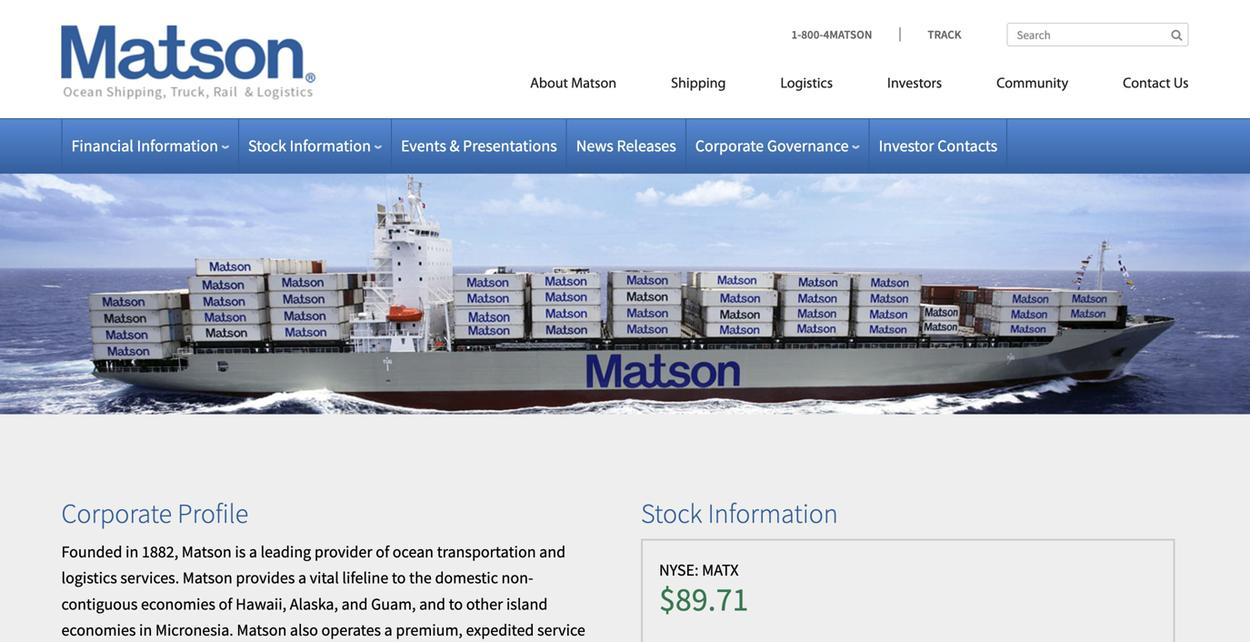 Task type: vqa. For each thing, say whether or not it's contained in the screenshot.
Financial Information link
yes



Task type: locate. For each thing, give the bounding box(es) containing it.
profile
[[177, 496, 248, 530]]

track
[[928, 27, 962, 42]]

non-
[[502, 568, 533, 588]]

0 horizontal spatial of
[[219, 594, 232, 614]]

guam,
[[371, 594, 416, 614]]

leading
[[261, 541, 311, 562]]

to down domestic
[[449, 594, 463, 614]]

governance
[[767, 136, 849, 156]]

top menu navigation
[[448, 68, 1189, 105]]

1 vertical spatial a
[[298, 568, 307, 588]]

search image
[[1172, 29, 1183, 41]]

1 vertical spatial in
[[139, 620, 152, 640]]

0 horizontal spatial in
[[126, 541, 139, 562]]

nyse:
[[659, 560, 699, 580]]

about
[[530, 77, 568, 91]]

a
[[249, 541, 257, 562], [298, 568, 307, 588], [384, 620, 393, 640]]

1 horizontal spatial and
[[419, 594, 446, 614]]

investors
[[888, 77, 942, 91]]

and up premium,
[[419, 594, 446, 614]]

releases
[[617, 136, 676, 156]]

stock information
[[248, 136, 371, 156], [641, 496, 838, 530]]

economies up micronesia.
[[141, 594, 215, 614]]

contacts
[[938, 136, 998, 156]]

2 horizontal spatial a
[[384, 620, 393, 640]]

founded
[[61, 541, 122, 562]]

0 horizontal spatial stock
[[248, 136, 286, 156]]

1 horizontal spatial economies
[[141, 594, 215, 614]]

1-800-4matson link
[[792, 27, 900, 42]]

and up island
[[539, 541, 566, 562]]

0 horizontal spatial economies
[[61, 620, 136, 640]]

of
[[376, 541, 389, 562], [219, 594, 232, 614]]

of left hawaii,
[[219, 594, 232, 614]]

matson up micronesia.
[[183, 568, 233, 588]]

None search field
[[1007, 23, 1189, 46]]

financial information
[[71, 136, 218, 156]]

shipping
[[671, 77, 726, 91]]

0 horizontal spatial stock information
[[248, 136, 371, 156]]

0 horizontal spatial and
[[342, 594, 368, 614]]

0 vertical spatial corporate
[[696, 136, 764, 156]]

financial information link
[[71, 136, 229, 156]]

corporate up founded
[[61, 496, 172, 530]]

1 horizontal spatial information
[[290, 136, 371, 156]]

0 vertical spatial economies
[[141, 594, 215, 614]]

1 horizontal spatial a
[[298, 568, 307, 588]]

economies down 'contiguous'
[[61, 620, 136, 640]]

founded in 1882, matson is a leading provider of ocean transportation and logistics services. matson provides a vital lifeline to the domestic non- contiguous economies of hawaii, alaska, and guam, and to other island economies in micronesia. matson also operates a premium, expedited serv
[[61, 541, 592, 642]]

lifeline
[[342, 568, 389, 588]]

0 vertical spatial a
[[249, 541, 257, 562]]

the
[[409, 568, 432, 588]]

matson left is
[[182, 541, 232, 562]]

1 horizontal spatial stock information
[[641, 496, 838, 530]]

investor contacts link
[[879, 136, 998, 156]]

1-
[[792, 27, 802, 42]]

0 vertical spatial stock information
[[248, 136, 371, 156]]

contact us
[[1123, 77, 1189, 91]]

corporate for corporate profile
[[61, 496, 172, 530]]

micronesia.
[[155, 620, 234, 640]]

0 horizontal spatial information
[[137, 136, 218, 156]]

0 horizontal spatial corporate
[[61, 496, 172, 530]]

matson right about
[[571, 77, 617, 91]]

0 vertical spatial in
[[126, 541, 139, 562]]

1 horizontal spatial corporate
[[696, 136, 764, 156]]

other
[[466, 594, 503, 614]]

corporate
[[696, 136, 764, 156], [61, 496, 172, 530]]

a left vital
[[298, 568, 307, 588]]

a down guam,
[[384, 620, 393, 640]]

2 vertical spatial a
[[384, 620, 393, 640]]

nyse: matx $89.71
[[659, 560, 749, 620]]

economies
[[141, 594, 215, 614], [61, 620, 136, 640]]

investor
[[879, 136, 934, 156]]

logistics
[[781, 77, 833, 91]]

1 vertical spatial economies
[[61, 620, 136, 640]]

matson down hawaii,
[[237, 620, 287, 640]]

to left the
[[392, 568, 406, 588]]

financial
[[71, 136, 134, 156]]

corporate profile
[[61, 496, 248, 530]]

a right is
[[249, 541, 257, 562]]

contact
[[1123, 77, 1171, 91]]

to
[[392, 568, 406, 588], [449, 594, 463, 614]]

0 vertical spatial of
[[376, 541, 389, 562]]

stock
[[248, 136, 286, 156], [641, 496, 703, 530]]

1 vertical spatial stock
[[641, 496, 703, 530]]

information for stock information link
[[290, 136, 371, 156]]

premium,
[[396, 620, 463, 640]]

contiguous
[[61, 594, 138, 614]]

1 vertical spatial corporate
[[61, 496, 172, 530]]

and
[[539, 541, 566, 562], [342, 594, 368, 614], [419, 594, 446, 614]]

community
[[997, 77, 1069, 91]]

corporate down shipping link
[[696, 136, 764, 156]]

matson
[[571, 77, 617, 91], [182, 541, 232, 562], [183, 568, 233, 588], [237, 620, 287, 640]]

1 vertical spatial stock information
[[641, 496, 838, 530]]

transportation
[[437, 541, 536, 562]]

events
[[401, 136, 446, 156]]

in
[[126, 541, 139, 562], [139, 620, 152, 640]]

in left 1882,
[[126, 541, 139, 562]]

also
[[290, 620, 318, 640]]

in left micronesia.
[[139, 620, 152, 640]]

investor contacts
[[879, 136, 998, 156]]

0 vertical spatial to
[[392, 568, 406, 588]]

0 horizontal spatial a
[[249, 541, 257, 562]]

of left ocean
[[376, 541, 389, 562]]

and up "operates"
[[342, 594, 368, 614]]

1 horizontal spatial to
[[449, 594, 463, 614]]

information
[[137, 136, 218, 156], [290, 136, 371, 156], [708, 496, 838, 530]]

alaska,
[[290, 594, 338, 614]]



Task type: describe. For each thing, give the bounding box(es) containing it.
shipping link
[[644, 68, 753, 105]]

logistics link
[[753, 68, 860, 105]]

800-
[[802, 27, 824, 42]]

corporate governance link
[[696, 136, 860, 156]]

4matson
[[824, 27, 873, 42]]

about matson link
[[503, 68, 644, 105]]

corporate governance
[[696, 136, 849, 156]]

1 horizontal spatial in
[[139, 620, 152, 640]]

hawaii,
[[236, 594, 287, 614]]

1 horizontal spatial of
[[376, 541, 389, 562]]

us
[[1174, 77, 1189, 91]]

1882,
[[142, 541, 178, 562]]

presentations
[[463, 136, 557, 156]]

corporate for corporate governance
[[696, 136, 764, 156]]

matson image
[[61, 25, 316, 100]]

logistics
[[61, 568, 117, 588]]

matson inside 'top menu' navigation
[[571, 77, 617, 91]]

contact us link
[[1096, 68, 1189, 105]]

1 vertical spatial of
[[219, 594, 232, 614]]

services.
[[120, 568, 179, 588]]

0 horizontal spatial to
[[392, 568, 406, 588]]

track link
[[900, 27, 962, 42]]

expedited
[[466, 620, 534, 640]]

community link
[[970, 68, 1096, 105]]

news releases link
[[576, 136, 676, 156]]

1 horizontal spatial stock
[[641, 496, 703, 530]]

events & presentations link
[[401, 136, 557, 156]]

2 horizontal spatial information
[[708, 496, 838, 530]]

investors link
[[860, 68, 970, 105]]

1 vertical spatial to
[[449, 594, 463, 614]]

&
[[450, 136, 460, 156]]

about matson
[[530, 77, 617, 91]]

domestic
[[435, 568, 498, 588]]

news releases
[[576, 136, 676, 156]]

$89.71
[[659, 578, 749, 620]]

2 horizontal spatial and
[[539, 541, 566, 562]]

1-800-4matson
[[792, 27, 873, 42]]

Search search field
[[1007, 23, 1189, 46]]

ocean
[[393, 541, 434, 562]]

news
[[576, 136, 614, 156]]

island
[[506, 594, 548, 614]]

stock information link
[[248, 136, 382, 156]]

matx
[[702, 560, 739, 580]]

0 vertical spatial stock
[[248, 136, 286, 156]]

provider
[[315, 541, 372, 562]]

operates
[[321, 620, 381, 640]]

is
[[235, 541, 246, 562]]

information for 'financial information' 'link'
[[137, 136, 218, 156]]

events & presentations
[[401, 136, 557, 156]]

provides
[[236, 568, 295, 588]]

vital
[[310, 568, 339, 588]]



